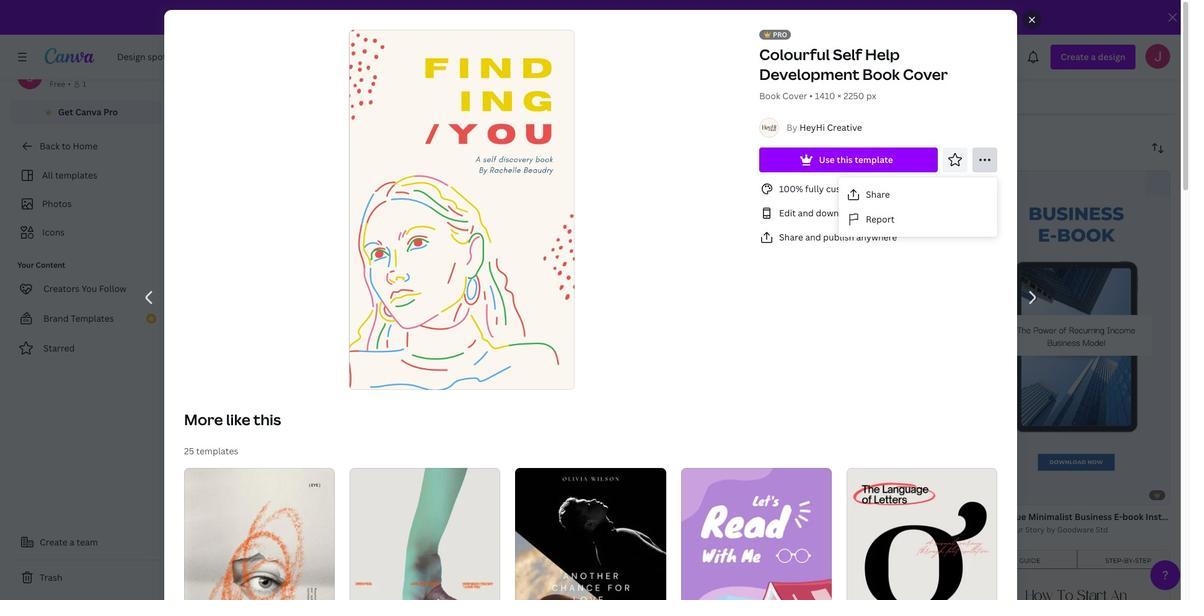 Task type: locate. For each thing, give the bounding box(es) containing it.
this technology is new and improving. please report these templates if they don't seem right.
[[198, 95, 587, 107]]

and left publish
[[805, 231, 821, 243]]

0 vertical spatial share
[[866, 188, 890, 200]]

by for yellow
[[848, 490, 856, 501]]

book
[[863, 64, 900, 84], [759, 90, 780, 102], [287, 477, 309, 488], [541, 477, 562, 488], [777, 477, 798, 488], [922, 477, 944, 488], [196, 490, 214, 501], [399, 490, 417, 501], [602, 490, 620, 501], [805, 490, 823, 501]]

0 vertical spatial this
[[837, 154, 853, 166]]

brand templates
[[43, 313, 114, 324]]

by inside "blue minimalist business e-book instagram  your story by goodware std"
[[1047, 525, 1056, 535]]

purple monochromatic self help book cover image
[[780, 516, 968, 600]]

by down pink
[[645, 490, 654, 501]]

× left 924
[[627, 59, 632, 71]]

your story • 1080 × 1920 px button
[[874, 0, 1013, 71]]

by down colourful self help development book cover link
[[442, 490, 451, 501]]

colourful for colourful self help development book cover book cover by heyhi creative
[[399, 477, 439, 488]]

aesthetic modern minimalist eye photo book cover image
[[184, 468, 335, 600]]

1 vertical spatial development
[[481, 477, 539, 488]]

and for edit and download on the go
[[798, 207, 814, 219]]

story left 1920
[[907, 59, 930, 71]]

× right post at the right top
[[1097, 59, 1102, 71]]

1080 for story
[[938, 59, 960, 71]]

× right 1410
[[837, 90, 841, 102]]

creators you follow link
[[10, 277, 161, 301]]

self
[[833, 44, 862, 64], [441, 477, 457, 488], [736, 477, 752, 488]]

instagram
[[1003, 59, 1045, 71], [1146, 511, 1188, 523]]

by left olga
[[239, 490, 248, 501]]

1 horizontal spatial minimalist
[[1029, 511, 1073, 523]]

by left fatih
[[848, 490, 856, 501]]

help inside colourful self help development book cover book cover by heyhi creative
[[459, 477, 479, 488]]

2 1080 from the left
[[1073, 59, 1095, 71]]

instagram left post at the right top
[[1003, 59, 1045, 71]]

self- up kaya on the bottom right
[[880, 477, 900, 488]]

self- inside red simple self-help book cover book cover by olga dracheva
[[246, 477, 265, 488]]

0 vertical spatial development
[[759, 64, 859, 84]]

top level navigation element
[[109, 45, 498, 69]]

by inside colourful self help development book cover book cover by heyhi creative
[[442, 490, 451, 501]]

more like this
[[184, 409, 281, 430]]

the
[[872, 207, 886, 219]]

your for your content
[[17, 260, 34, 270]]

brand
[[43, 313, 69, 324]]

minimalist up fatih
[[834, 477, 878, 488]]

self up 2250
[[833, 44, 862, 64]]

instagram inside "blue minimalist business e-book instagram  your story by goodware std"
[[1146, 511, 1188, 523]]

0 vertical spatial story
[[907, 59, 930, 71]]

self- inside yellow minimalist self-help book cover book cover by fatih kaya
[[880, 477, 900, 488]]

heyhi right by
[[800, 122, 825, 133]]

instagram post • 1080 × 1080 px group
[[1003, 0, 1191, 71]]

share up the
[[866, 188, 890, 200]]

and
[[295, 95, 311, 107], [798, 207, 814, 219], [805, 231, 821, 243], [627, 477, 643, 488]]

1 horizontal spatial story
[[1026, 525, 1045, 535]]

100% fully customizable
[[779, 183, 882, 195]]

share and publish anywhere
[[779, 231, 897, 243]]

templates left if
[[443, 95, 485, 107]]

0 horizontal spatial templates
[[55, 169, 97, 181]]

all
[[42, 169, 53, 181]]

share for share
[[866, 188, 890, 200]]

0 horizontal spatial heyhi
[[453, 490, 474, 501]]

help
[[865, 44, 900, 64], [265, 477, 285, 488], [459, 477, 479, 488], [754, 477, 775, 488], [900, 477, 920, 488]]

2 vertical spatial your
[[1007, 525, 1024, 535]]

• left 1920
[[932, 59, 936, 71]]

improving.
[[313, 95, 357, 107]]

colourful
[[759, 44, 830, 64], [399, 477, 439, 488]]

colourful self help development book cover image
[[349, 29, 576, 391], [374, 170, 562, 471]]

2 self- from the left
[[880, 477, 900, 488]]

1 horizontal spatial self-
[[880, 477, 900, 488]]

1 horizontal spatial colourful
[[759, 44, 830, 64]]

× for 924
[[627, 59, 632, 71]]

25 templates
[[184, 445, 238, 457]]

customizable
[[826, 183, 882, 195]]

1 horizontal spatial share
[[866, 188, 890, 200]]

heyhi inside colourful self help development book cover book cover by heyhi creative
[[453, 490, 474, 501]]

by heyhi creative
[[787, 122, 862, 133]]

you
[[82, 283, 97, 295]]

0 horizontal spatial colourful
[[399, 477, 439, 488]]

1 1080 from the left
[[938, 59, 960, 71]]

0 horizontal spatial minimalist
[[834, 477, 878, 488]]

1 vertical spatial instagram
[[1146, 511, 1188, 523]]

1 horizontal spatial your
[[886, 59, 905, 71]]

by left the goodware
[[1047, 525, 1056, 535]]

share inside share button
[[866, 188, 890, 200]]

technology
[[218, 95, 265, 107]]

creative up the use this template button
[[827, 122, 862, 133]]

0 horizontal spatial story
[[907, 59, 930, 71]]

templates
[[71, 313, 114, 324]]

• right post at the right top
[[1068, 59, 1071, 71]]

story down blue
[[1026, 525, 1045, 535]]

heyhi down colourful self help development book cover link
[[453, 490, 474, 501]]

1 vertical spatial templates
[[55, 169, 97, 181]]

0 vertical spatial minimalist
[[834, 477, 878, 488]]

please
[[359, 95, 387, 107]]

development up the 'book cover by heyhi creative' link
[[481, 477, 539, 488]]

1 horizontal spatial heyhi
[[800, 122, 825, 133]]

heyhi
[[800, 122, 825, 133], [453, 490, 474, 501]]

all templates
[[42, 169, 97, 181]]

instagram inside group
[[1003, 59, 1045, 71]]

• inside button
[[598, 59, 602, 71]]

get canva pro
[[58, 106, 118, 118]]

book
[[1123, 511, 1144, 523]]

1 vertical spatial share
[[779, 231, 803, 243]]

0 horizontal spatial self
[[441, 477, 457, 488]]

report these templates link
[[389, 95, 485, 107]]

list
[[759, 182, 997, 245]]

0 horizontal spatial this
[[253, 409, 281, 430]]

px
[[651, 59, 661, 71], [991, 59, 1001, 71], [1128, 59, 1138, 71], [866, 90, 876, 102]]

0 horizontal spatial development
[[481, 477, 539, 488]]

instagram right book
[[1146, 511, 1188, 523]]

geometric
[[665, 477, 710, 488]]

1 vertical spatial your
[[17, 260, 34, 270]]

self- for simple
[[246, 477, 265, 488]]

0 vertical spatial instagram
[[1003, 59, 1045, 71]]

• left 1410
[[809, 90, 813, 102]]

px inside button
[[651, 59, 661, 71]]

by inside yellow minimalist self-help book cover book cover by fatih kaya
[[848, 490, 856, 501]]

create
[[40, 536, 68, 548]]

book cover by fatih kaya link
[[805, 490, 968, 502]]

1 vertical spatial colourful
[[399, 477, 439, 488]]

None search field
[[595, 45, 967, 69]]

a
[[70, 536, 74, 548]]

yellow minimalist self-help book cover book cover by fatih kaya
[[805, 477, 971, 501]]

create a team button
[[10, 530, 161, 555]]

back
[[40, 140, 60, 152]]

minimalist inside "blue minimalist business e-book instagram  your story by goodware std"
[[1029, 511, 1073, 523]]

black and pink geometric lines self help book cover book cover by venicedesigns
[[602, 477, 825, 501]]

1 horizontal spatial development
[[759, 64, 859, 84]]

story
[[907, 59, 930, 71], [1026, 525, 1045, 535]]

share down edit on the top right
[[779, 231, 803, 243]]

all templates link
[[17, 164, 154, 187]]

× for 1920
[[962, 59, 966, 71]]

× inside the colourful self help development book cover book cover • 1410 × 2250 px
[[837, 90, 841, 102]]

0 vertical spatial your
[[886, 59, 905, 71]]

1 horizontal spatial instagram
[[1146, 511, 1188, 523]]

creative down colourful self help development book cover link
[[476, 490, 506, 501]]

0 horizontal spatial your
[[17, 260, 34, 270]]

0 horizontal spatial self-
[[246, 477, 265, 488]]

book cover by olga dracheva link
[[196, 490, 336, 502]]

1080
[[938, 59, 960, 71], [1073, 59, 1095, 71], [1104, 59, 1125, 71]]

goodware
[[1058, 525, 1094, 535]]

report button
[[839, 207, 998, 232]]

924
[[634, 59, 649, 71]]

purple and red modern illustrative kids book cover image
[[681, 468, 832, 600]]

0 vertical spatial heyhi
[[800, 122, 825, 133]]

your story • 1080 × 1920 px group
[[874, 0, 1013, 71]]

facebook cover • 1640 × 924 px group
[[529, 0, 901, 71]]

yellow minimalist self-help book cover image
[[780, 170, 968, 471]]

use this template button
[[759, 148, 938, 172]]

development inside colourful self help development book cover book cover by heyhi creative
[[481, 477, 539, 488]]

media
[[349, 90, 375, 102]]

templates for all templates
[[55, 169, 97, 181]]

this right like
[[253, 409, 281, 430]]

2 horizontal spatial self
[[833, 44, 862, 64]]

1
[[82, 79, 86, 89]]

story inside "blue minimalist business e-book instagram  your story by goodware std"
[[1026, 525, 1045, 535]]

× left 1920
[[962, 59, 966, 71]]

edit
[[779, 207, 796, 219]]

minimalist
[[834, 477, 878, 488], [1029, 511, 1073, 523]]

1 vertical spatial story
[[1026, 525, 1045, 535]]

your inside group
[[886, 59, 905, 71]]

self inside colourful self help development book cover book cover by heyhi creative
[[441, 477, 457, 488]]

• for post
[[1068, 59, 1071, 71]]

instagram post • 1080 × 1080 px
[[1003, 59, 1138, 71]]

self up the 'book cover by heyhi creative' link
[[441, 477, 457, 488]]

0 vertical spatial templates
[[443, 95, 485, 107]]

these
[[417, 95, 441, 107]]

cover
[[571, 59, 596, 71], [903, 64, 948, 84], [782, 90, 807, 102], [311, 477, 336, 488], [564, 477, 590, 488], [800, 477, 825, 488], [946, 477, 971, 488], [216, 490, 237, 501], [419, 490, 440, 501], [622, 490, 643, 501], [824, 490, 846, 501]]

development inside the colourful self help development book cover book cover • 1410 × 2250 px
[[759, 64, 859, 84]]

0 horizontal spatial share
[[779, 231, 803, 243]]

business
[[1075, 511, 1112, 523]]

0 horizontal spatial 1080
[[938, 59, 960, 71]]

0 vertical spatial creative
[[827, 122, 862, 133]]

minimalist up the goodware
[[1029, 511, 1073, 523]]

templates right 25
[[196, 445, 238, 457]]

black and white modern minimalist love story book cover image
[[515, 468, 666, 600]]

and inside 'black and pink geometric lines self help book cover book cover by venicedesigns'
[[627, 477, 643, 488]]

pro
[[104, 106, 118, 118]]

minimalist inside yellow minimalist self-help book cover book cover by fatih kaya
[[834, 477, 878, 488]]

1 vertical spatial creative
[[476, 490, 506, 501]]

1 horizontal spatial templates
[[196, 445, 238, 457]]

facebook cover • 1640 × 924 px
[[529, 59, 661, 71]]

share inside list
[[779, 231, 803, 243]]

× inside button
[[627, 59, 632, 71]]

this right use
[[837, 154, 853, 166]]

1 horizontal spatial self
[[736, 477, 752, 488]]

colourful inside the colourful self help development book cover book cover • 1410 × 2250 px
[[759, 44, 830, 64]]

0 horizontal spatial instagram
[[1003, 59, 1045, 71]]

self inside 'black and pink geometric lines self help book cover book cover by venicedesigns'
[[736, 477, 752, 488]]

0 horizontal spatial creative
[[476, 490, 506, 501]]

red simple self-help book cover link
[[196, 476, 336, 490]]

development
[[759, 64, 859, 84], [481, 477, 539, 488]]

home
[[73, 140, 98, 152]]

this inside button
[[837, 154, 853, 166]]

1 vertical spatial minimalist
[[1029, 511, 1073, 523]]

1080 for post
[[1073, 59, 1095, 71]]

by inside red simple self-help book cover book cover by olga dracheva
[[239, 490, 248, 501]]

1 vertical spatial heyhi
[[453, 490, 474, 501]]

self right lines
[[736, 477, 752, 488]]

development for colourful self help development book cover book cover • 1410 × 2250 px
[[759, 64, 859, 84]]

black
[[602, 477, 625, 488]]

1 horizontal spatial this
[[837, 154, 853, 166]]

icons link
[[17, 221, 154, 244]]

0 vertical spatial colourful
[[759, 44, 830, 64]]

colourful inside colourful self help development book cover book cover by heyhi creative
[[399, 477, 439, 488]]

story inside the your story • 1080 × 1920 px group
[[907, 59, 930, 71]]

• for story
[[932, 59, 936, 71]]

e-
[[1114, 511, 1123, 523]]

2 horizontal spatial 1080
[[1104, 59, 1125, 71]]

templates right all
[[55, 169, 97, 181]]

2 horizontal spatial your
[[1007, 525, 1024, 535]]

and right edit on the top right
[[798, 207, 814, 219]]

red
[[196, 477, 212, 488]]

and left pink
[[627, 477, 643, 488]]

by for red
[[239, 490, 248, 501]]

your inside "blue minimalist business e-book instagram  your story by goodware std"
[[1007, 525, 1024, 535]]

self- up olga
[[246, 477, 265, 488]]

youtube thumbnail • 1280 × 720 px group
[[171, 0, 524, 71]]

2 vertical spatial templates
[[196, 445, 238, 457]]

and right new
[[295, 95, 311, 107]]

self inside the colourful self help development book cover book cover • 1410 × 2250 px
[[833, 44, 862, 64]]

cover inside facebook cover • 1640 × 924 px group
[[571, 59, 596, 71]]

• left 1640
[[598, 59, 602, 71]]

help inside the colourful self help development book cover book cover • 1410 × 2250 px
[[865, 44, 900, 64]]

1 horizontal spatial 1080
[[1073, 59, 1095, 71]]

1920
[[968, 59, 989, 71]]

templates for 25 templates
[[196, 445, 238, 457]]

1 self- from the left
[[246, 477, 265, 488]]

help inside 'black and pink geometric lines self help book cover book cover by venicedesigns'
[[754, 477, 775, 488]]

follow
[[99, 283, 127, 295]]

development up 1410
[[759, 64, 859, 84]]

by
[[787, 122, 797, 133]]

beige and black modern online business ebook image
[[983, 550, 1171, 600]]

colourful self help development book cover book cover • 1410 × 2250 px
[[759, 44, 948, 102]]



Task type: vqa. For each thing, say whether or not it's contained in the screenshot.


Task type: describe. For each thing, give the bounding box(es) containing it.
instagram post • 1080 × 1080 px button
[[1003, 0, 1191, 71]]

your content
[[17, 260, 65, 270]]

venicedesigns
[[655, 490, 706, 501]]

heyhi creative link
[[800, 122, 862, 133]]

use
[[819, 154, 835, 166]]

more
[[184, 409, 223, 430]]

help inside red simple self-help book cover book cover by olga dracheva
[[265, 477, 285, 488]]

by for blue
[[1047, 525, 1056, 535]]

your story • 1080 × 1920 px
[[886, 59, 1001, 71]]

• inside the colourful self help development book cover book cover • 1410 × 2250 px
[[809, 90, 813, 102]]

kaya
[[878, 490, 895, 501]]

• right free
[[68, 79, 71, 89]]

px for facebook cover • 1640 × 924 px
[[651, 59, 661, 71]]

book cover by heyhi creative link
[[399, 490, 562, 502]]

starred
[[43, 342, 75, 354]]

black and pink geometric lines self help book cover link
[[602, 476, 825, 490]]

photos
[[42, 198, 72, 210]]

3 1080 from the left
[[1104, 59, 1125, 71]]

report
[[866, 213, 895, 225]]

px for your story • 1080 × 1920 px
[[991, 59, 1001, 71]]

by inside 'black and pink geometric lines self help book cover book cover by venicedesigns'
[[645, 490, 654, 501]]

creative inside colourful self help development book cover book cover by heyhi creative
[[476, 490, 506, 501]]

gold neutral classy self help book cover image
[[577, 516, 765, 600]]

minimalist hands modern romance book cover image
[[350, 468, 500, 600]]

free •
[[50, 79, 71, 89]]

minimalist for self-
[[834, 477, 878, 488]]

use this template
[[819, 154, 893, 166]]

orange business ebook digital product mockup instagram post image
[[171, 516, 359, 600]]

and for black and pink geometric lines self help book cover book cover by venicedesigns
[[627, 477, 643, 488]]

colorful illustrated online business and e-commerce blog banner image
[[374, 515, 562, 600]]

template
[[855, 154, 893, 166]]

your for your story • 1080 × 1920 px
[[886, 59, 905, 71]]

list containing 100% fully customizable
[[759, 182, 997, 245]]

• for cover
[[598, 59, 602, 71]]

share button
[[839, 182, 998, 207]]

don't
[[516, 95, 538, 107]]

edit and download on the go
[[779, 207, 898, 219]]

1 horizontal spatial creative
[[827, 122, 862, 133]]

pink
[[645, 477, 663, 488]]

by for colourful
[[442, 490, 451, 501]]

canva
[[75, 106, 101, 118]]

minimalist for business
[[1029, 511, 1073, 523]]

2250
[[844, 90, 864, 102]]

1 vertical spatial this
[[253, 409, 281, 430]]

create a team
[[40, 536, 98, 548]]

creators
[[43, 283, 80, 295]]

post
[[1047, 59, 1066, 71]]

red simple self-help book cover book cover by olga dracheva
[[196, 477, 336, 501]]

fully
[[805, 183, 824, 195]]

to
[[62, 140, 71, 152]]

25
[[184, 445, 194, 457]]

blue minimalist business e-book instagram story image
[[983, 171, 1171, 505]]

red simple self-help book cover image
[[171, 170, 359, 471]]

black and pink geometric lines self help book cover image
[[577, 170, 765, 471]]

download
[[816, 207, 857, 219]]

back to home link
[[10, 134, 161, 159]]

like
[[226, 409, 250, 430]]

if
[[487, 95, 493, 107]]

pro
[[773, 30, 787, 39]]

fatih
[[858, 490, 876, 501]]

go
[[888, 207, 898, 219]]

simple
[[214, 477, 243, 488]]

media button
[[322, 84, 398, 109]]

and for share and publish anywhere
[[805, 231, 821, 243]]

photos link
[[17, 192, 154, 216]]

report
[[389, 95, 415, 107]]

red and black typography book cover image
[[847, 468, 997, 600]]

self for colourful self help development book cover book cover • 1410 × 2250 px
[[833, 44, 862, 64]]

100%
[[779, 183, 803, 195]]

2 horizontal spatial templates
[[443, 95, 485, 107]]

content
[[36, 260, 65, 270]]

get canva pro button
[[10, 100, 161, 124]]

they
[[495, 95, 514, 107]]

dracheva
[[268, 490, 302, 501]]

yellow
[[805, 477, 832, 488]]

new
[[276, 95, 293, 107]]

free
[[50, 79, 65, 89]]

your story by goodware std link
[[1007, 524, 1171, 536]]

blue minimalist business e-book instagram  your story by goodware std
[[1007, 511, 1191, 535]]

1410
[[815, 90, 835, 102]]

px for instagram post • 1080 × 1080 px
[[1128, 59, 1138, 71]]

seem
[[540, 95, 562, 107]]

trash link
[[10, 566, 161, 590]]

development for colourful self help development book cover book cover by heyhi creative
[[481, 477, 539, 488]]

yellow minimalist self-help book cover link
[[805, 476, 971, 490]]

help inside yellow minimalist self-help book cover book cover by fatih kaya
[[900, 477, 920, 488]]

this
[[198, 95, 216, 107]]

px inside the colourful self help development book cover book cover • 1410 × 2250 px
[[866, 90, 876, 102]]

× for 1080
[[1097, 59, 1102, 71]]

creators you follow
[[43, 283, 127, 295]]

self- for minimalist
[[880, 477, 900, 488]]

trash
[[40, 572, 62, 583]]

1640
[[604, 59, 625, 71]]

get
[[58, 106, 73, 118]]

publish
[[823, 231, 854, 243]]

blue minimalist business e-book instagram link
[[1007, 510, 1191, 524]]

colourful for colourful self help development book cover book cover • 1410 × 2250 px
[[759, 44, 830, 64]]

lines
[[712, 477, 734, 488]]

self for colourful self help development book cover book cover by heyhi creative
[[441, 477, 457, 488]]

starred link
[[10, 336, 161, 361]]

std
[[1096, 525, 1109, 535]]

is
[[267, 95, 273, 107]]

share for share and publish anywhere
[[779, 231, 803, 243]]

colourful self help development book cover link
[[399, 476, 590, 490]]

back to home
[[40, 140, 98, 152]]

facebook cover • 1640 × 924 px button
[[529, 0, 901, 71]]

facebook
[[529, 59, 569, 71]]



